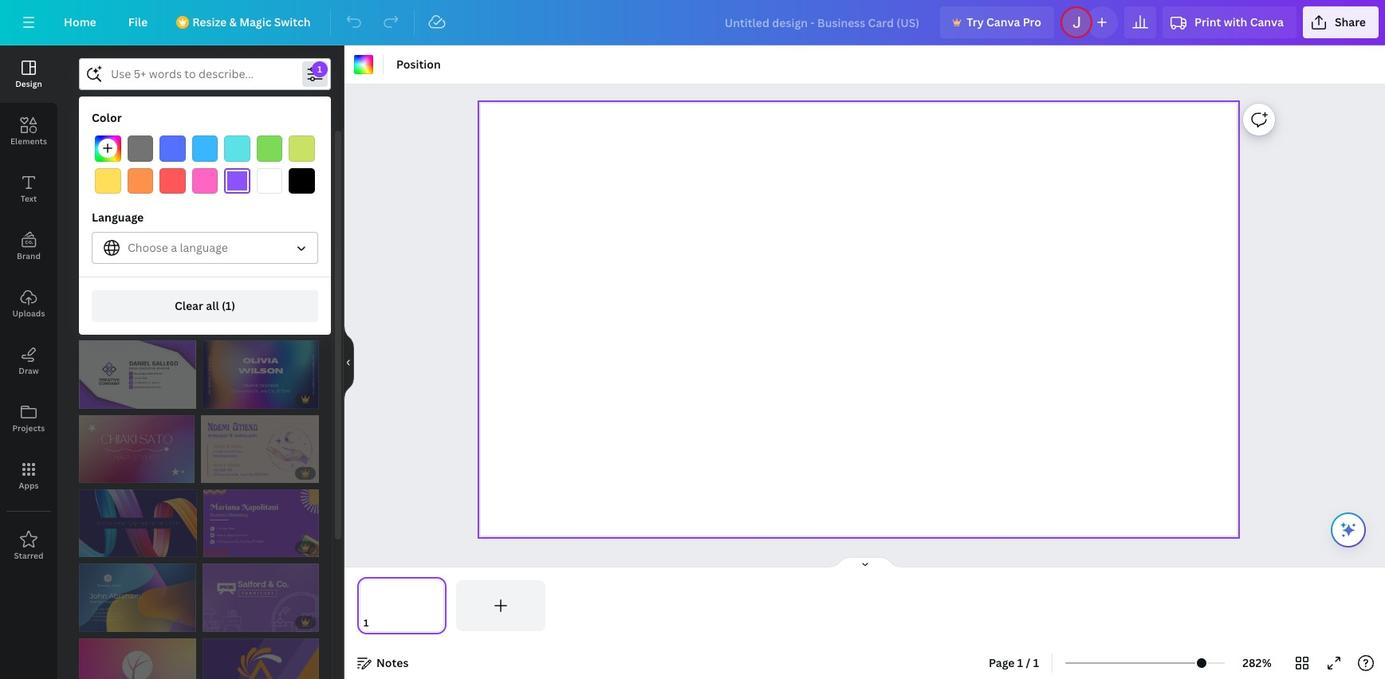 Task type: vqa. For each thing, say whether or not it's contained in the screenshot.
Starred button
yes



Task type: describe. For each thing, give the bounding box(es) containing it.
choose a language
[[128, 240, 228, 255]]

canva assistant image
[[1339, 521, 1358, 540]]

draw button
[[0, 333, 57, 390]]

color
[[92, 110, 122, 125]]

cards
[[239, 148, 268, 163]]

white image
[[257, 168, 283, 194]]

templates button
[[79, 96, 216, 127]]

pro
[[1023, 14, 1041, 30]]

hide image
[[344, 324, 354, 401]]

(1)
[[222, 298, 235, 314]]

&
[[229, 14, 237, 30]]

notes
[[376, 655, 409, 671]]

elements button
[[0, 103, 57, 160]]

choose
[[128, 240, 168, 255]]

yellow image
[[95, 168, 121, 194]]

282%
[[1243, 655, 1272, 671]]

all
[[206, 298, 219, 314]]

a
[[171, 240, 177, 255]]

Coral red button
[[160, 168, 186, 194]]

position button
[[390, 52, 447, 77]]

white image
[[257, 168, 283, 194]]

business for business card
[[89, 148, 136, 163]]

1 1 from the left
[[1017, 655, 1023, 671]]

Orange button
[[127, 168, 153, 194]]

uploads button
[[0, 275, 57, 333]]

colorful gradient loyalty card image
[[202, 265, 319, 334]]

Turquoise blue button
[[224, 136, 250, 162]]

yellow image
[[95, 168, 121, 194]]

minimalist corporate business card group
[[79, 340, 196, 409]]

blue holographic simple personal business card image
[[202, 340, 319, 409]]

share
[[1335, 14, 1366, 30]]

brand button
[[0, 218, 57, 275]]

language
[[180, 240, 228, 255]]

Lime button
[[289, 136, 315, 162]]

282% button
[[1231, 651, 1283, 676]]

switch
[[274, 14, 311, 30]]

Page title text field
[[376, 616, 382, 632]]

resize & magic switch button
[[167, 6, 323, 38]]

text button
[[0, 160, 57, 218]]

main menu bar
[[0, 0, 1385, 45]]

blue modern technology concept business card group
[[79, 564, 196, 632]]

draw
[[19, 365, 39, 376]]

turquoise blue image
[[224, 136, 250, 162]]

Purple button
[[224, 168, 250, 194]]

notes button
[[351, 651, 415, 676]]

pink
[[294, 148, 317, 163]]

lime image
[[289, 136, 315, 162]]

print with canva
[[1195, 14, 1284, 30]]

design button
[[0, 45, 57, 103]]

light blue image
[[192, 136, 218, 162]]

projects button
[[0, 390, 57, 447]]

Use 5+ words to describe... search field
[[111, 59, 299, 89]]

clear
[[175, 298, 203, 314]]

share button
[[1303, 6, 1379, 38]]

home
[[64, 14, 96, 30]]

pink and purple vintage feminine magic astrologer business card image
[[201, 415, 319, 483]]

purple image
[[224, 168, 250, 194]]

2 1 from the left
[[1033, 655, 1039, 671]]

canva inside button
[[986, 14, 1020, 30]]

brand
[[17, 250, 41, 262]]

hide pages image
[[827, 557, 903, 569]]

business card button
[[79, 141, 172, 173]]

pink button
[[284, 141, 326, 173]]

try
[[967, 14, 984, 30]]

design
[[15, 78, 42, 89]]

royal blue image
[[160, 136, 186, 162]]

page
[[989, 655, 1015, 671]]

file
[[128, 14, 148, 30]]

clear all (1) button
[[92, 290, 318, 322]]

apps button
[[0, 447, 57, 505]]

Design title text field
[[712, 6, 934, 38]]

text
[[20, 193, 37, 204]]

Grass green button
[[257, 136, 283, 162]]

pink minimalist hair stylist business card group
[[79, 415, 194, 483]]

elements
[[10, 136, 47, 147]]

starred
[[14, 550, 44, 561]]

language
[[92, 210, 144, 225]]



Task type: locate. For each thing, give the bounding box(es) containing it.
#737373 button
[[127, 136, 153, 162]]

with
[[1224, 14, 1247, 30]]

1
[[1017, 655, 1023, 671], [1033, 655, 1039, 671]]

1 horizontal spatial canva
[[1250, 14, 1284, 30]]

magic
[[239, 14, 271, 30]]

print with canva button
[[1163, 6, 1297, 38]]

business for business cards
[[188, 148, 236, 163]]

resize & magic switch
[[192, 14, 311, 30]]

black image
[[289, 168, 315, 194], [289, 168, 315, 194]]

canva
[[986, 14, 1020, 30], [1250, 14, 1284, 30]]

business
[[89, 148, 136, 163], [188, 148, 236, 163]]

purple image
[[224, 168, 250, 194]]

try canva pro button
[[940, 6, 1054, 38]]

side panel tab list
[[0, 45, 57, 575]]

Light blue button
[[192, 136, 218, 162]]

turquoise blue image
[[224, 136, 250, 162]]

resize
[[192, 14, 227, 30]]

1 horizontal spatial business
[[188, 148, 236, 163]]

0 horizontal spatial business
[[89, 148, 136, 163]]

Pink button
[[192, 168, 218, 194]]

2 business from the left
[[188, 148, 236, 163]]

Language button
[[92, 232, 318, 264]]

projects
[[12, 423, 45, 434]]

White button
[[257, 168, 283, 194]]

orange image
[[127, 168, 153, 194]]

canva right try
[[986, 14, 1020, 30]]

#ffffff image
[[354, 55, 373, 74]]

page 1 / 1
[[989, 655, 1039, 671]]

black purple calligraphy personal business card group
[[79, 265, 196, 334]]

pink and purple vintage feminine magic astrologer business card group
[[201, 415, 319, 483]]

coral red image
[[160, 168, 186, 194], [160, 168, 186, 194]]

/
[[1026, 655, 1031, 671]]

colorful gradient loyalty card group
[[202, 265, 319, 334]]

home link
[[51, 6, 109, 38]]

violet gradient modern abstract web designer business card image
[[202, 192, 319, 259]]

Royal blue button
[[160, 136, 186, 162]]

color option group
[[92, 132, 318, 197]]

starred button
[[0, 518, 57, 575]]

uploads
[[12, 308, 45, 319]]

1 left /
[[1017, 655, 1023, 671]]

purple pink blue colorful modern web designer business card group
[[79, 490, 197, 557]]

business cards
[[188, 148, 268, 163]]

position
[[396, 57, 441, 72]]

royal blue image
[[160, 136, 186, 162]]

card
[[139, 148, 163, 163]]

page 1 image
[[357, 581, 447, 632]]

1 business from the left
[[89, 148, 136, 163]]

try canva pro
[[967, 14, 1041, 30]]

1 canva from the left
[[986, 14, 1020, 30]]

grass green image
[[257, 136, 283, 162], [257, 136, 283, 162]]

business card
[[89, 148, 163, 163]]

blue holographic simple personal business card group
[[202, 340, 319, 409]]

clear all (1)
[[175, 298, 235, 314]]

pink image
[[192, 168, 218, 194], [192, 168, 218, 194]]

light blue image
[[192, 136, 218, 162]]

pink professional business card group
[[79, 192, 196, 259]]

Black button
[[289, 168, 315, 194]]

2 canva from the left
[[1250, 14, 1284, 30]]

business cards button
[[179, 141, 278, 173]]

Yellow button
[[95, 168, 121, 194]]

0 horizontal spatial canva
[[986, 14, 1020, 30]]

add a new color image
[[95, 136, 121, 162], [95, 136, 121, 162]]

1 right /
[[1033, 655, 1039, 671]]

purple white minimalist marketing division business card group
[[202, 564, 319, 632]]

canva right with
[[1250, 14, 1284, 30]]

canva inside dropdown button
[[1250, 14, 1284, 30]]

1 horizontal spatial 1
[[1033, 655, 1039, 671]]

templates
[[120, 104, 176, 119]]

orange image
[[127, 168, 153, 194]]

violet gradient modern abstract web designer business card group
[[202, 192, 319, 259]]

file button
[[115, 6, 160, 38]]

#737373 image
[[127, 136, 153, 162], [127, 136, 153, 162]]

0 horizontal spatial 1
[[1017, 655, 1023, 671]]

print
[[1195, 14, 1221, 30]]

apps
[[19, 480, 39, 491]]

lime image
[[289, 136, 315, 162]]

purple retro and 90s pop retro fashion business card group
[[204, 490, 319, 557]]



